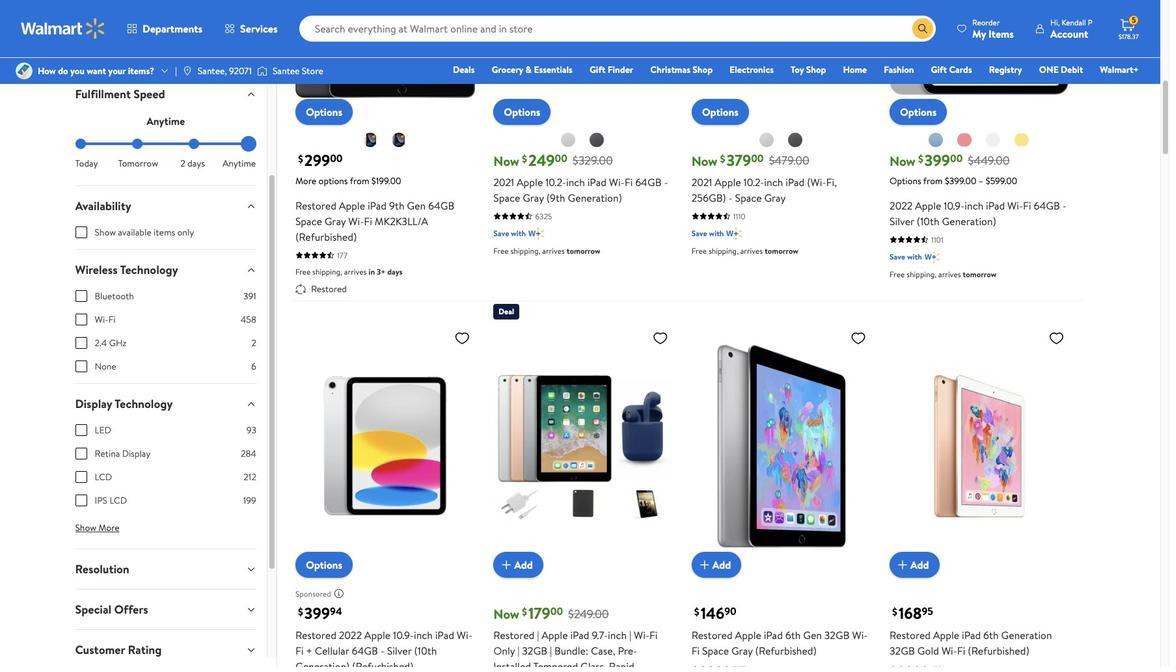 Task type: describe. For each thing, give the bounding box(es) containing it.
$249.00
[[569, 606, 609, 623]]

space gray image for 249
[[590, 132, 605, 148]]

gray inside now $ 379 00 $479.00 2021 apple 10.2-inch ipad (wi-fi, 256gb) - space gray
[[765, 191, 786, 205]]

- inside now $ 379 00 $479.00 2021 apple 10.2-inch ipad (wi-fi, 256gb) - space gray
[[729, 191, 733, 205]]

cellular
[[315, 644, 349, 659]]

1 vertical spatial lcd
[[110, 494, 127, 507]]

resolution
[[75, 561, 129, 578]]

restored apple ipad 6th generation 32gb gold wi-fi (refurbished)
[[890, 629, 1053, 659]]

walmart+ link
[[1095, 63, 1145, 77]]

fulfillment speed button
[[65, 74, 267, 114]]

fi inside now $ 249 00 $329.00 2021 apple 10.2-inch ipad wi-fi 64gb - space gray (9th generation)
[[625, 175, 633, 189]]

restored 2022 apple 10.9-inch ipad wi-fi + cellular 64gb - silver (10th generation) (refurbished) image
[[296, 325, 476, 568]]

registry link
[[984, 63, 1029, 77]]

apple inside 'restored apple ipad 6th gen 32gb wi- fi space gray (refurbished)'
[[736, 629, 762, 643]]

restored for restored
[[311, 282, 347, 295]]

(10th inside 2022 apple 10.9-inch ipad wi-fi 64gb - silver (10th generation)
[[917, 214, 940, 228]]

one debit link
[[1034, 63, 1090, 77]]

save with for 249
[[494, 228, 526, 239]]

2021 for 249
[[494, 175, 515, 189]]

reorder my items
[[973, 17, 1014, 41]]

now for 179
[[494, 606, 520, 623]]

ipad inside now $ 179 00 $249.00 restored | apple ipad 9.7-inch | wi-fi only | 32gb | bundle: case, pre- installed tempered glass, rap
[[571, 629, 590, 643]]

$599.00
[[986, 174, 1018, 187]]

pre-
[[618, 644, 638, 659]]

arrives for $329.00
[[543, 245, 565, 256]]

show for show available items only
[[95, 226, 116, 239]]

installed
[[494, 660, 531, 667]]

2.4 ghz
[[95, 337, 126, 350]]

2022 apple 10.9-inch ipad wi-fi 64gb - silver (10th generation) image
[[890, 0, 1070, 114]]

generation) inside 2022 apple 10.9-inch ipad wi-fi 64gb - silver (10th generation)
[[943, 214, 997, 228]]

10.9- inside "restored 2022 apple 10.9-inch ipad wi- fi + cellular 64gb - silver (10th generation) (refurbished)"
[[393, 629, 414, 643]]

inch inside now $ 379 00 $479.00 2021 apple 10.2-inch ipad (wi-fi, 256gb) - space gray
[[765, 175, 784, 189]]

0 horizontal spatial 399
[[305, 603, 330, 625]]

| up installed
[[518, 644, 520, 659]]

restored for restored apple ipad 9th gen 64gb space gray wi-fi mk2k3ll/a (refurbished)
[[296, 198, 337, 213]]

wi- inside 'restored apple ipad 6th gen 32gb wi- fi space gray (refurbished)'
[[853, 629, 868, 643]]

2 horizontal spatial with
[[908, 251, 923, 262]]

display technology tab
[[65, 384, 267, 424]]

2021 apple 10.2-inch ipad wi-fi 64gb - space gray (9th generation) image
[[494, 0, 674, 114]]

options link for $329.00
[[494, 99, 551, 125]]

restored 2022 apple 10.9-inch ipad wi- fi + cellular 64gb - silver (10th generation) (refurbished)
[[296, 629, 473, 667]]

home
[[844, 63, 867, 76]]

$479.00
[[769, 153, 810, 169]]

space gray image
[[391, 132, 407, 148]]

| up the "pre-"
[[630, 629, 632, 643]]

rating
[[128, 642, 162, 658]]

| up tempered
[[550, 644, 552, 659]]

restored apple ipad 6th generation 32gb gold wi-fi (refurbished) image
[[890, 325, 1070, 568]]

reorder
[[973, 17, 1001, 28]]

kendall
[[1062, 17, 1087, 28]]

2 for 2
[[252, 337, 256, 350]]

show more button
[[65, 518, 130, 539]]

fulfillment
[[75, 86, 131, 102]]

free shipping, arrives tomorrow for 249
[[494, 245, 601, 256]]

add button for 168
[[890, 552, 940, 578]]

items
[[154, 226, 175, 239]]

retina
[[95, 447, 120, 460]]

santee, 92071
[[198, 64, 252, 77]]

fulfillment speed tab
[[65, 74, 267, 114]]

departments
[[143, 21, 203, 36]]

walmart+
[[1101, 63, 1140, 76]]

want
[[87, 64, 106, 77]]

wi- inside "restored 2022 apple 10.9-inch ipad wi- fi + cellular 64gb - silver (10th generation) (refurbished)"
[[457, 629, 473, 643]]

walmart image
[[21, 18, 105, 39]]

gold
[[918, 644, 940, 659]]

services
[[240, 21, 278, 36]]

only
[[177, 226, 194, 239]]

ipad inside restored apple ipad 9th gen 64gb space gray wi-fi mk2k3ll/a (refurbished)
[[368, 198, 387, 213]]

special offers tab
[[65, 590, 267, 630]]

fashion
[[884, 63, 915, 76]]

with for 249
[[511, 228, 526, 239]]

1110
[[734, 211, 746, 222]]

availability tab
[[65, 186, 267, 226]]

how fast do you want your order? option group
[[75, 139, 256, 170]]

gift cards
[[932, 63, 973, 76]]

gift finder
[[590, 63, 634, 76]]

2022 apple 10.9-inch ipad wi-fi 64gb - silver (10th generation)
[[890, 198, 1067, 228]]

apple inside "restored 2022 apple 10.9-inch ipad wi- fi + cellular 64gb - silver (10th generation) (refurbished)"
[[365, 629, 391, 643]]

display technology
[[75, 396, 173, 412]]

10.2- for 379
[[744, 175, 765, 189]]

64gb inside restored apple ipad 9th gen 64gb space gray wi-fi mk2k3ll/a (refurbished)
[[428, 198, 455, 213]]

fi,
[[827, 175, 837, 189]]

today
[[75, 157, 98, 170]]

ad disclaimer and feedback image
[[334, 589, 344, 599]]

special offers
[[75, 602, 148, 618]]

wireless technology
[[75, 262, 178, 278]]

shop for toy shop
[[807, 63, 827, 76]]

fi inside 'restored apple ipad 6th gen 32gb wi- fi space gray (refurbished)'
[[692, 644, 700, 659]]

add to cart image for 146
[[697, 558, 713, 573]]

how do you want your items?
[[38, 64, 154, 77]]

generation) inside "restored 2022 apple 10.9-inch ipad wi- fi + cellular 64gb - silver (10th generation) (refurbished)"
[[296, 660, 350, 667]]

$ inside $ 399 94
[[298, 605, 303, 620]]

christmas shop
[[651, 63, 713, 76]]

9.7-
[[592, 629, 608, 643]]

now for 249
[[494, 152, 520, 170]]

0 vertical spatial lcd
[[95, 471, 112, 484]]

generation
[[1002, 629, 1053, 643]]

more options from $199.00
[[296, 174, 401, 187]]

1 vertical spatial days
[[388, 266, 403, 277]]

fi inside restored apple ipad 6th generation 32gb gold wi-fi (refurbished)
[[958, 644, 966, 659]]

items?
[[128, 64, 154, 77]]

90
[[725, 605, 737, 619]]

gen for mk2k3ll/a
[[407, 198, 426, 213]]

toy shop link
[[785, 63, 832, 77]]

more inside show more button
[[99, 522, 120, 535]]

now $ 399 00 $449.00 options from $399.00 – $599.00
[[890, 149, 1018, 187]]

technology for wireless technology
[[120, 262, 178, 278]]

arrives for $479.00
[[741, 245, 763, 256]]

deals link
[[447, 63, 481, 77]]

silver inside 2022 apple 10.9-inch ipad wi-fi 64gb - silver (10th generation)
[[890, 214, 915, 228]]

santee
[[273, 64, 300, 77]]

space inside now $ 379 00 $479.00 2021 apple 10.2-inch ipad (wi-fi, 256gb) - space gray
[[736, 191, 762, 205]]

wireless technology group
[[75, 290, 256, 384]]

- inside now $ 249 00 $329.00 2021 apple 10.2-inch ipad wi-fi 64gb - space gray (9th generation)
[[664, 175, 668, 189]]

- inside 2022 apple 10.9-inch ipad wi-fi 64gb - silver (10th generation)
[[1063, 198, 1067, 213]]

wi- inside restored apple ipad 6th generation 32gb gold wi-fi (refurbished)
[[942, 644, 958, 659]]

shop for christmas shop
[[693, 63, 713, 76]]

wi- inside restored apple ipad 9th gen 64gb space gray wi-fi mk2k3ll/a (refurbished)
[[349, 214, 364, 228]]

$449.00
[[968, 153, 1010, 169]]

$ inside the $ 146 90
[[695, 605, 700, 620]]

add to favorites list, restored apple ipad 6th generation 32gb gold wi-fi (refurbished) image
[[1049, 330, 1065, 346]]

94
[[330, 605, 342, 619]]

1 horizontal spatial walmart plus image
[[925, 250, 941, 264]]

none radio inside how fast do you want your order? option group
[[189, 139, 200, 149]]

177
[[337, 250, 348, 261]]

inch inside 2022 apple 10.9-inch ipad wi-fi 64gb - silver (10th generation)
[[965, 198, 984, 213]]

restored for restored apple ipad 6th gen 32gb wi- fi space gray (refurbished)
[[692, 629, 733, 643]]

grocery & essentials link
[[486, 63, 579, 77]]

$ inside $ 299 00
[[298, 152, 303, 166]]

10.9- inside 2022 apple 10.9-inch ipad wi-fi 64gb - silver (10th generation)
[[944, 198, 965, 213]]

now $ 379 00 $479.00 2021 apple 10.2-inch ipad (wi-fi, 256gb) - space gray
[[692, 149, 837, 205]]

00 inside $ 299 00
[[330, 151, 343, 165]]

toy
[[791, 63, 804, 76]]

ipad inside 2022 apple 10.9-inch ipad wi-fi 64gb - silver (10th generation)
[[987, 198, 1006, 213]]

 image for santee, 92071
[[182, 66, 193, 76]]

fashion link
[[879, 63, 920, 77]]

availability
[[75, 198, 131, 214]]

you
[[70, 64, 85, 77]]

168
[[899, 603, 922, 625]]

retina display
[[95, 447, 151, 460]]

 image for santee store
[[257, 64, 268, 77]]

resolution tab
[[65, 550, 267, 589]]

2022 inside "restored 2022 apple 10.9-inch ipad wi- fi + cellular 64gb - silver (10th generation) (refurbished)"
[[339, 629, 362, 643]]

(refurbished) inside restored apple ipad 6th generation 32gb gold wi-fi (refurbished)
[[968, 644, 1030, 659]]

fi inside restored apple ipad 9th gen 64gb space gray wi-fi mk2k3ll/a (refurbished)
[[364, 214, 372, 228]]

hi,
[[1051, 17, 1060, 28]]

391
[[244, 290, 256, 303]]

(wi-
[[808, 175, 827, 189]]

inch inside now $ 249 00 $329.00 2021 apple 10.2-inch ipad wi-fi 64gb - space gray (9th generation)
[[567, 175, 585, 189]]

home link
[[838, 63, 873, 77]]

$ inside '$ 168 95'
[[893, 605, 898, 620]]

2021 apple 10.2-inch ipad (wi-fi, 256gb) - space gray image
[[692, 0, 872, 114]]

customer rating tab
[[65, 630, 267, 667]]

ipad inside now $ 379 00 $479.00 2021 apple 10.2-inch ipad (wi-fi, 256gb) - space gray
[[786, 175, 805, 189]]

tomorrow for 249
[[567, 245, 601, 256]]

3+
[[377, 266, 386, 277]]

gray inside 'restored apple ipad 6th gen 32gb wi- fi space gray (refurbished)'
[[732, 644, 753, 659]]

fi inside 2022 apple 10.9-inch ipad wi-fi 64gb - silver (10th generation)
[[1024, 198, 1032, 213]]

now $ 179 00 $249.00 restored | apple ipad 9.7-inch | wi-fi only | 32gb | bundle: case, pre- installed tempered glass, rap
[[494, 603, 672, 667]]

resolution button
[[65, 550, 267, 589]]

one
[[1040, 63, 1059, 76]]

212
[[244, 471, 256, 484]]

silver inside "restored 2022 apple 10.9-inch ipad wi- fi + cellular 64gb - silver (10th generation) (refurbished)"
[[387, 644, 412, 659]]

32gb for 168
[[890, 644, 915, 659]]

santee,
[[198, 64, 227, 77]]

gift finder link
[[584, 63, 640, 77]]

apple inside now $ 379 00 $479.00 2021 apple 10.2-inch ipad (wi-fi, 256gb) - space gray
[[715, 175, 742, 189]]

93
[[247, 424, 256, 437]]

anytime inside how fast do you want your order? option group
[[223, 157, 256, 170]]

wi-fi
[[95, 313, 116, 326]]

electronics link
[[724, 63, 780, 77]]

availability button
[[65, 186, 267, 226]]

00 for 379
[[752, 151, 764, 165]]

apple inside restored apple ipad 6th generation 32gb gold wi-fi (refurbished)
[[934, 629, 960, 643]]

bluetooth
[[95, 290, 134, 303]]

0 vertical spatial walmart plus image
[[529, 227, 544, 240]]

- inside "restored 2022 apple 10.9-inch ipad wi- fi + cellular 64gb - silver (10th generation) (refurbished)"
[[381, 644, 385, 659]]

items
[[989, 26, 1014, 41]]

grocery & essentials
[[492, 63, 573, 76]]

1 add button from the left
[[494, 552, 544, 578]]

2 horizontal spatial save with
[[890, 251, 923, 262]]

(refurbished) inside 'restored apple ipad 6th gen 32gb wi- fi space gray (refurbished)'
[[756, 644, 817, 659]]

silver image for 299
[[363, 132, 378, 148]]

blue image
[[929, 132, 944, 148]]

display inside group
[[122, 447, 151, 460]]

shipping, for 299
[[313, 266, 343, 277]]

$ inside now $ 249 00 $329.00 2021 apple 10.2-inch ipad wi-fi 64gb - space gray (9th generation)
[[522, 152, 527, 166]]

yellow image
[[1015, 132, 1030, 148]]

available
[[118, 226, 152, 239]]

generation) inside now $ 249 00 $329.00 2021 apple 10.2-inch ipad wi-fi 64gb - space gray (9th generation)
[[568, 191, 622, 205]]



Task type: vqa. For each thing, say whether or not it's contained in the screenshot.
rightmost (10th
yes



Task type: locate. For each thing, give the bounding box(es) containing it.
1 horizontal spatial space gray image
[[788, 132, 803, 148]]

 image
[[16, 63, 33, 79]]

from left "$399.00"
[[924, 174, 943, 187]]

options for 299
[[306, 105, 343, 119]]

399 inside now $ 399 00 $449.00 options from $399.00 – $599.00
[[925, 149, 951, 171]]

arrives for 299
[[344, 266, 367, 277]]

options up 379
[[702, 105, 739, 119]]

generation) down $329.00
[[568, 191, 622, 205]]

1 vertical spatial 2
[[252, 337, 256, 350]]

|
[[175, 64, 177, 77], [537, 629, 539, 643], [630, 629, 632, 643], [518, 644, 520, 659], [550, 644, 552, 659]]

2 vertical spatial generation)
[[296, 660, 350, 667]]

restored inside now $ 179 00 $249.00 restored | apple ipad 9.7-inch | wi-fi only | 32gb | bundle: case, pre- installed tempered glass, rap
[[494, 629, 535, 643]]

display inside dropdown button
[[75, 396, 112, 412]]

shop right christmas
[[693, 63, 713, 76]]

options link up blue image
[[890, 99, 948, 125]]

| right items?
[[175, 64, 177, 77]]

options link for 399
[[296, 552, 353, 578]]

space gray image for 379
[[788, 132, 803, 148]]

0 vertical spatial display
[[75, 396, 112, 412]]

add up 90
[[713, 558, 731, 572]]

$ inside now $ 399 00 $449.00 options from $399.00 – $599.00
[[919, 152, 924, 166]]

32gb inside now $ 179 00 $249.00 restored | apple ipad 9.7-inch | wi-fi only | 32gb | bundle: case, pre- installed tempered glass, rap
[[522, 644, 548, 659]]

add to favorites list, restored apple ipad 6th gen 32gb wi-fi space gray (refurbished) image
[[851, 330, 867, 346]]

0 horizontal spatial 6th
[[786, 629, 801, 643]]

1 vertical spatial anytime
[[223, 157, 256, 170]]

32gb inside 'restored apple ipad 6th gen 32gb wi- fi space gray (refurbished)'
[[825, 629, 850, 643]]

options link down &
[[494, 99, 551, 125]]

options for $329.00
[[504, 105, 541, 119]]

0 horizontal spatial with
[[511, 228, 526, 239]]

restored apple ipad 9th gen 64gb space gray wi-fi mk2k3ll/a (refurbished) image
[[296, 0, 476, 114]]

space gray image up $329.00
[[590, 132, 605, 148]]

options for 399
[[306, 558, 343, 573]]

silver image up $329.00
[[561, 132, 577, 148]]

0 vertical spatial days
[[188, 157, 205, 170]]

1 horizontal spatial 2021
[[692, 175, 713, 189]]

1 horizontal spatial 2022
[[890, 198, 913, 213]]

0 horizontal spatial 2021
[[494, 175, 515, 189]]

services button
[[214, 13, 289, 44]]

gray inside now $ 249 00 $329.00 2021 apple 10.2-inch ipad wi-fi 64gb - space gray (9th generation)
[[523, 191, 544, 205]]

2 6th from the left
[[984, 629, 999, 643]]

add to favorites list, restored 2022 apple 10.9-inch ipad wi-fi + cellular 64gb - silver (10th generation) (refurbished) image
[[455, 330, 470, 346]]

1 horizontal spatial gen
[[804, 629, 822, 643]]

add up 95
[[911, 558, 930, 572]]

free for $479.00
[[692, 245, 707, 256]]

show inside button
[[75, 522, 96, 535]]

save with for 379
[[692, 228, 724, 239]]

1 horizontal spatial from
[[924, 174, 943, 187]]

shop inside christmas shop link
[[693, 63, 713, 76]]

0 horizontal spatial walmart plus image
[[529, 227, 544, 240]]

shipping, for $329.00
[[511, 245, 541, 256]]

0 vertical spatial 2
[[181, 157, 185, 170]]

0 horizontal spatial days
[[188, 157, 205, 170]]

options link for $449.00
[[890, 99, 948, 125]]

0 vertical spatial 399
[[925, 149, 951, 171]]

1 horizontal spatial add to cart image
[[895, 558, 911, 573]]

wi-
[[609, 175, 625, 189], [1008, 198, 1024, 213], [349, 214, 364, 228], [95, 313, 108, 326], [457, 629, 473, 643], [634, 629, 650, 643], [853, 629, 868, 643], [942, 644, 958, 659]]

search icon image
[[918, 23, 929, 34]]

ipad inside 'restored apple ipad 6th gen 32gb wi- fi space gray (refurbished)'
[[764, 629, 783, 643]]

offers
[[114, 602, 148, 618]]

inch inside "restored 2022 apple 10.9-inch ipad wi- fi + cellular 64gb - silver (10th generation) (refurbished)"
[[414, 629, 433, 643]]

2 horizontal spatial tomorrow
[[963, 269, 997, 280]]

free for 299
[[296, 266, 311, 277]]

restored up +
[[296, 629, 337, 643]]

p
[[1089, 17, 1093, 28]]

now inside now $ 249 00 $329.00 2021 apple 10.2-inch ipad wi-fi 64gb - space gray (9th generation)
[[494, 152, 520, 170]]

from
[[350, 174, 370, 187], [924, 174, 943, 187]]

restored down free shipping, arrives in 3+ days on the left of the page
[[311, 282, 347, 295]]

0 horizontal spatial 10.9-
[[393, 629, 414, 643]]

00 up options
[[330, 151, 343, 165]]

6
[[251, 360, 256, 373]]

6th inside 'restored apple ipad 6th gen 32gb wi- fi space gray (refurbished)'
[[786, 629, 801, 643]]

1 2021 from the left
[[494, 175, 515, 189]]

lcd
[[95, 471, 112, 484], [110, 494, 127, 507]]

options for $449.00
[[901, 105, 937, 119]]

2 shop from the left
[[807, 63, 827, 76]]

options down store
[[306, 105, 343, 119]]

lcd up ips
[[95, 471, 112, 484]]

options link down store
[[296, 99, 353, 125]]

$ inside now $ 179 00 $249.00 restored | apple ipad 9.7-inch | wi-fi only | 32gb | bundle: case, pre- installed tempered glass, rap
[[522, 605, 527, 620]]

generation) up 1101 on the top of the page
[[943, 214, 997, 228]]

options up blue image
[[901, 105, 937, 119]]

00 inside now $ 179 00 $249.00 restored | apple ipad 9.7-inch | wi-fi only | 32gb | bundle: case, pre- installed tempered glass, rap
[[551, 605, 563, 619]]

0 vertical spatial generation)
[[568, 191, 622, 205]]

0 horizontal spatial generation)
[[296, 660, 350, 667]]

1 add from the left
[[515, 558, 533, 572]]

options inside now $ 399 00 $449.00 options from $399.00 – $599.00
[[890, 174, 922, 187]]

shipping, down 1101 on the top of the page
[[907, 269, 937, 280]]

restored down options
[[296, 198, 337, 213]]

days up availability tab
[[188, 157, 205, 170]]

Search search field
[[299, 16, 936, 42]]

account
[[1051, 26, 1089, 41]]

space gray image up $479.00
[[788, 132, 803, 148]]

space left "(9th"
[[494, 191, 520, 205]]

0 horizontal spatial tomorrow
[[567, 245, 601, 256]]

0 vertical spatial silver
[[890, 214, 915, 228]]

1 vertical spatial show
[[75, 522, 96, 535]]

64gb inside 2022 apple 10.9-inch ipad wi-fi 64gb - silver (10th generation)
[[1034, 198, 1061, 213]]

tomorrow
[[118, 157, 158, 170]]

1 horizontal spatial 10.2-
[[744, 175, 765, 189]]

0 vertical spatial show
[[95, 226, 116, 239]]

00 left $479.00
[[752, 151, 764, 165]]

mk2k3ll/a
[[375, 214, 428, 228]]

1 vertical spatial 2022
[[339, 629, 362, 643]]

technology inside tab
[[120, 262, 178, 278]]

1 10.2- from the left
[[546, 175, 567, 189]]

9th
[[389, 198, 405, 213]]

days
[[188, 157, 205, 170], [388, 266, 403, 277]]

restored for restored 2022 apple 10.9-inch ipad wi- fi + cellular 64gb - silver (10th generation) (refurbished)
[[296, 629, 337, 643]]

32gb inside restored apple ipad 6th generation 32gb gold wi-fi (refurbished)
[[890, 644, 915, 659]]

1 horizontal spatial more
[[296, 174, 317, 187]]

5 $178.37
[[1119, 14, 1140, 41]]

0 horizontal spatial 10.2-
[[546, 175, 567, 189]]

none
[[95, 360, 116, 373]]

399
[[925, 149, 951, 171], [305, 603, 330, 625]]

tomorrow for 379
[[765, 245, 799, 256]]

display right retina
[[122, 447, 151, 460]]

your
[[108, 64, 126, 77]]

free
[[494, 245, 509, 256], [692, 245, 707, 256], [296, 266, 311, 277], [890, 269, 905, 280]]

256gb)
[[692, 191, 727, 205]]

restored up only
[[494, 629, 535, 643]]

32gb for 146
[[825, 629, 850, 643]]

space inside restored apple ipad 9th gen 64gb space gray wi-fi mk2k3ll/a (refurbished)
[[296, 214, 322, 228]]

lcd right ips
[[110, 494, 127, 507]]

1 vertical spatial silver
[[387, 644, 412, 659]]

00 for 179
[[551, 605, 563, 619]]

458
[[241, 313, 256, 326]]

1 vertical spatial gen
[[804, 629, 822, 643]]

days right 3+
[[388, 266, 403, 277]]

0 horizontal spatial free shipping, arrives tomorrow
[[494, 245, 601, 256]]

arrives down 6325
[[543, 245, 565, 256]]

apple inside now $ 179 00 $249.00 restored | apple ipad 9.7-inch | wi-fi only | 32gb | bundle: case, pre- installed tempered glass, rap
[[542, 629, 568, 643]]

special
[[75, 602, 111, 618]]

display technology group
[[75, 424, 256, 518]]

free for $329.00
[[494, 245, 509, 256]]

0 horizontal spatial add to cart image
[[697, 558, 713, 573]]

silver image for $329.00
[[561, 132, 577, 148]]

(refurbished) inside restored apple ipad 9th gen 64gb space gray wi-fi mk2k3ll/a (refurbished)
[[296, 230, 357, 244]]

finder
[[608, 63, 634, 76]]

(9th
[[547, 191, 566, 205]]

10.2- down 379
[[744, 175, 765, 189]]

2 right the tomorrow
[[181, 157, 185, 170]]

christmas
[[651, 63, 691, 76]]

2 from from the left
[[924, 174, 943, 187]]

None radio
[[189, 139, 200, 149]]

2 inside how fast do you want your order? option group
[[181, 157, 185, 170]]

ipad inside "restored 2022 apple 10.9-inch ipad wi- fi + cellular 64gb - silver (10th generation) (refurbished)"
[[435, 629, 454, 643]]

1 horizontal spatial tomorrow
[[765, 245, 799, 256]]

00 for 249
[[555, 151, 568, 165]]

 image left santee,
[[182, 66, 193, 76]]

fi inside "restored 2022 apple 10.9-inch ipad wi- fi + cellular 64gb - silver (10th generation) (refurbished)"
[[296, 644, 304, 659]]

0 horizontal spatial  image
[[182, 66, 193, 76]]

now for 399
[[890, 152, 916, 170]]

shipping, down walmart plus icon
[[709, 245, 739, 256]]

1 silver image from the left
[[363, 132, 378, 148]]

0 horizontal spatial save with
[[494, 228, 526, 239]]

restored inside restored apple ipad 9th gen 64gb space gray wi-fi mk2k3ll/a (refurbished)
[[296, 198, 337, 213]]

shipping, down 6325
[[511, 245, 541, 256]]

Walmart Site-Wide search field
[[299, 16, 936, 42]]

gen inside restored apple ipad 9th gen 64gb space gray wi-fi mk2k3ll/a (refurbished)
[[407, 198, 426, 213]]

1 horizontal spatial silver
[[890, 214, 915, 228]]

0 vertical spatial gen
[[407, 198, 426, 213]]

0 horizontal spatial from
[[350, 174, 370, 187]]

00 left $329.00
[[555, 151, 568, 165]]

3 add from the left
[[911, 558, 930, 572]]

0 horizontal spatial silver
[[387, 644, 412, 659]]

show down ips
[[75, 522, 96, 535]]

add to cart image up 168 on the right bottom
[[895, 558, 911, 573]]

free shipping, arrives tomorrow for 379
[[692, 245, 799, 256]]

apple inside 2022 apple 10.9-inch ipad wi-fi 64gb - silver (10th generation)
[[916, 198, 942, 213]]

ipad inside restored apple ipad 6th generation 32gb gold wi-fi (refurbished)
[[962, 629, 982, 643]]

 image right 92071
[[257, 64, 268, 77]]

1 gift from the left
[[590, 63, 606, 76]]

show right show available items only checkbox
[[95, 226, 116, 239]]

ipad inside now $ 249 00 $329.00 2021 apple 10.2-inch ipad wi-fi 64gb - space gray (9th generation)
[[588, 175, 607, 189]]

0 vertical spatial anytime
[[147, 114, 185, 128]]

00 inside now $ 379 00 $479.00 2021 apple 10.2-inch ipad (wi-fi, 256gb) - space gray
[[752, 151, 764, 165]]

one debit
[[1040, 63, 1084, 76]]

6th inside restored apple ipad 6th generation 32gb gold wi-fi (refurbished)
[[984, 629, 999, 643]]

1 vertical spatial (10th
[[414, 644, 437, 659]]

wireless technology tab
[[65, 250, 267, 290]]

options left "$399.00"
[[890, 174, 922, 187]]

restored down 146
[[692, 629, 733, 643]]

add up 179
[[515, 558, 533, 572]]

0 horizontal spatial space gray image
[[590, 132, 605, 148]]

add button up the $ 146 90
[[692, 552, 742, 578]]

departments button
[[116, 13, 214, 44]]

options down &
[[504, 105, 541, 119]]

apple
[[517, 175, 543, 189], [715, 175, 742, 189], [339, 198, 365, 213], [916, 198, 942, 213], [365, 629, 391, 643], [542, 629, 568, 643], [736, 629, 762, 643], [934, 629, 960, 643]]

1 horizontal spatial add button
[[692, 552, 742, 578]]

add button up 179
[[494, 552, 544, 578]]

restored apple ipad 6th gen 32gb wi-fi space gray (refurbished) image
[[692, 325, 872, 568]]

technology down show available items only
[[120, 262, 178, 278]]

299
[[305, 149, 330, 171]]

10.2-
[[546, 175, 567, 189], [744, 175, 765, 189]]

from inside now $ 399 00 $449.00 options from $399.00 – $599.00
[[924, 174, 943, 187]]

wireless technology button
[[65, 250, 267, 290]]

wi- inside the "wireless technology" group
[[95, 313, 108, 326]]

gen
[[407, 198, 426, 213], [804, 629, 822, 643]]

add for 146
[[713, 558, 731, 572]]

1 horizontal spatial display
[[122, 447, 151, 460]]

2 horizontal spatial free shipping, arrives tomorrow
[[890, 269, 997, 280]]

display technology button
[[65, 384, 267, 424]]

1 horizontal spatial (10th
[[917, 214, 940, 228]]

silver image for $479.00
[[759, 132, 775, 148]]

None checkbox
[[75, 314, 87, 326], [75, 361, 87, 372], [75, 425, 87, 436], [75, 448, 87, 460], [75, 314, 87, 326], [75, 361, 87, 372], [75, 425, 87, 436], [75, 448, 87, 460]]

anytime down speed
[[147, 114, 185, 128]]

0 horizontal spatial (10th
[[414, 644, 437, 659]]

restored | apple ipad 9.7-inch | wi-fi only | 32gb | bundle: case, pre-installed tempered glass, rapid charger, bluetooth/wireless airbuds by certified 2 day express image
[[494, 325, 674, 568]]

0 horizontal spatial 2
[[181, 157, 185, 170]]

options link for 299
[[296, 99, 353, 125]]

379
[[727, 149, 752, 171]]

1 horizontal spatial shop
[[807, 63, 827, 76]]

(refurbished) inside "restored 2022 apple 10.9-inch ipad wi- fi + cellular 64gb - silver (10th generation) (refurbished)"
[[352, 660, 414, 667]]

shipping, for $479.00
[[709, 245, 739, 256]]

1 horizontal spatial gift
[[932, 63, 947, 76]]

0 horizontal spatial gift
[[590, 63, 606, 76]]

2 horizontal spatial generation)
[[943, 214, 997, 228]]

2021 for 379
[[692, 175, 713, 189]]

00 for 399
[[951, 151, 963, 165]]

399 down sponsored
[[305, 603, 330, 625]]

apple inside now $ 249 00 $329.00 2021 apple 10.2-inch ipad wi-fi 64gb - space gray (9th generation)
[[517, 175, 543, 189]]

None checkbox
[[75, 290, 87, 302], [75, 337, 87, 349], [75, 471, 87, 483], [75, 495, 87, 507], [75, 290, 87, 302], [75, 337, 87, 349], [75, 471, 87, 483], [75, 495, 87, 507]]

2 gift from the left
[[932, 63, 947, 76]]

0 vertical spatial technology
[[120, 262, 178, 278]]

Anytime radio
[[246, 139, 256, 149]]

3 add button from the left
[[890, 552, 940, 578]]

show more
[[75, 522, 120, 535]]

2 inside the "wireless technology" group
[[252, 337, 256, 350]]

space down the $ 146 90
[[703, 644, 729, 659]]

from right options
[[350, 174, 370, 187]]

more down ips lcd
[[99, 522, 120, 535]]

2 horizontal spatial save
[[890, 251, 906, 262]]

284
[[241, 447, 256, 460]]

0 horizontal spatial gen
[[407, 198, 426, 213]]

add to cart image for 168
[[895, 558, 911, 573]]

1 vertical spatial 399
[[305, 603, 330, 625]]

10.2- inside now $ 379 00 $479.00 2021 apple 10.2-inch ipad (wi-fi, 256gb) - space gray
[[744, 175, 765, 189]]

1 add to cart image from the left
[[697, 558, 713, 573]]

2 2021 from the left
[[692, 175, 713, 189]]

gen for (refurbished)
[[804, 629, 822, 643]]

wi- inside 2022 apple 10.9-inch ipad wi-fi 64gb - silver (10th generation)
[[1008, 198, 1024, 213]]

(refurbished)
[[296, 230, 357, 244], [756, 644, 817, 659], [968, 644, 1030, 659], [352, 660, 414, 667]]

0 vertical spatial 2022
[[890, 198, 913, 213]]

4 silver image from the left
[[986, 132, 1002, 148]]

space inside 'restored apple ipad 6th gen 32gb wi- fi space gray (refurbished)'
[[703, 644, 729, 659]]

shop inside the toy shop link
[[807, 63, 827, 76]]

2 silver image from the left
[[561, 132, 577, 148]]

free shipping, arrives tomorrow down 1101 on the top of the page
[[890, 269, 997, 280]]

None range field
[[75, 143, 256, 145]]

customer
[[75, 642, 125, 658]]

space inside now $ 249 00 $329.00 2021 apple 10.2-inch ipad wi-fi 64gb - space gray (9th generation)
[[494, 191, 520, 205]]

1 horizontal spatial  image
[[257, 64, 268, 77]]

gray down $479.00
[[765, 191, 786, 205]]

technology down the none
[[115, 396, 173, 412]]

add button up '$ 168 95'
[[890, 552, 940, 578]]

gift
[[590, 63, 606, 76], [932, 63, 947, 76]]

0 horizontal spatial 32gb
[[522, 644, 548, 659]]

deals
[[453, 63, 475, 76]]

0 horizontal spatial 2022
[[339, 629, 362, 643]]

0 horizontal spatial anytime
[[147, 114, 185, 128]]

restored inside restored apple ipad 6th generation 32gb gold wi-fi (refurbished)
[[890, 629, 931, 643]]

1 horizontal spatial 6th
[[984, 629, 999, 643]]

save for 249
[[494, 228, 509, 239]]

restored down 168 on the right bottom
[[890, 629, 931, 643]]

5
[[1133, 14, 1137, 26]]

store
[[302, 64, 323, 77]]

cards
[[950, 63, 973, 76]]

gift for gift cards
[[932, 63, 947, 76]]

sponsored
[[296, 589, 331, 600]]

options
[[319, 174, 348, 187]]

64gb inside now $ 249 00 $329.00 2021 apple 10.2-inch ipad wi-fi 64gb - space gray (9th generation)
[[636, 175, 662, 189]]

2021 inside now $ 249 00 $329.00 2021 apple 10.2-inch ipad wi-fi 64gb - space gray (9th generation)
[[494, 175, 515, 189]]

0 vertical spatial 10.9-
[[944, 198, 965, 213]]

2022 down now $ 399 00 $449.00 options from $399.00 – $599.00
[[890, 198, 913, 213]]

walmart plus image down 1101 on the top of the page
[[925, 250, 941, 264]]

1 horizontal spatial free shipping, arrives tomorrow
[[692, 245, 799, 256]]

now $ 249 00 $329.00 2021 apple 10.2-inch ipad wi-fi 64gb - space gray (9th generation)
[[494, 149, 668, 205]]

apple inside restored apple ipad 9th gen 64gb space gray wi-fi mk2k3ll/a (refurbished)
[[339, 198, 365, 213]]

2.4
[[95, 337, 107, 350]]

0 vertical spatial (10th
[[917, 214, 940, 228]]

$178.37
[[1119, 32, 1140, 41]]

gray up 177
[[325, 214, 346, 228]]

1 space gray image from the left
[[590, 132, 605, 148]]

00 left '$249.00' on the bottom of page
[[551, 605, 563, 619]]

Tomorrow radio
[[132, 139, 143, 149]]

2 add to cart image from the left
[[895, 558, 911, 573]]

technology for display technology
[[115, 396, 173, 412]]

2
[[181, 157, 185, 170], [252, 337, 256, 350]]

debit
[[1061, 63, 1084, 76]]

2 horizontal spatial add
[[911, 558, 930, 572]]

space up 1110
[[736, 191, 762, 205]]

now
[[494, 152, 520, 170], [692, 152, 718, 170], [890, 152, 916, 170], [494, 606, 520, 623]]

with
[[511, 228, 526, 239], [710, 228, 724, 239], [908, 251, 923, 262]]

10.2- inside now $ 249 00 $329.00 2021 apple 10.2-inch ipad wi-fi 64gb - space gray (9th generation)
[[546, 175, 567, 189]]

show for show more
[[75, 522, 96, 535]]

walmart plus image down 6325
[[529, 227, 544, 240]]

6th for 146
[[786, 629, 801, 643]]

1 horizontal spatial 2
[[252, 337, 256, 350]]

1 horizontal spatial 399
[[925, 149, 951, 171]]

gen inside 'restored apple ipad 6th gen 32gb wi- fi space gray (refurbished)'
[[804, 629, 822, 643]]

now inside now $ 399 00 $449.00 options from $399.00 – $599.00
[[890, 152, 916, 170]]

399 down blue image
[[925, 149, 951, 171]]

1 horizontal spatial anytime
[[223, 157, 256, 170]]

add button for 146
[[692, 552, 742, 578]]

add to cart image
[[697, 558, 713, 573], [895, 558, 911, 573]]

do
[[58, 64, 68, 77]]

1 horizontal spatial days
[[388, 266, 403, 277]]

fulfillment speed
[[75, 86, 165, 102]]

restored
[[296, 198, 337, 213], [311, 282, 347, 295], [296, 629, 337, 643], [494, 629, 535, 643], [692, 629, 733, 643], [890, 629, 931, 643]]

add to favorites list, restored | apple ipad 9.7-inch | wi-fi only | 32gb | bundle: case, pre-installed tempered glass, rapid charger, bluetooth/wireless airbuds by certified 2 day express image
[[653, 330, 669, 346]]

add for 168
[[911, 558, 930, 572]]

1 shop from the left
[[693, 63, 713, 76]]

inch inside now $ 179 00 $249.00 restored | apple ipad 9.7-inch | wi-fi only | 32gb | bundle: case, pre- installed tempered glass, rap
[[608, 629, 627, 643]]

case,
[[591, 644, 616, 659]]

display up led
[[75, 396, 112, 412]]

now for 379
[[692, 152, 718, 170]]

restored inside 'restored apple ipad 6th gen 32gb wi- fi space gray (refurbished)'
[[692, 629, 733, 643]]

show available items only
[[95, 226, 194, 239]]

walmart plus image
[[727, 227, 742, 240]]

technology
[[120, 262, 178, 278], [115, 396, 173, 412]]

2 add button from the left
[[692, 552, 742, 578]]

options up sponsored
[[306, 558, 343, 573]]

0 horizontal spatial display
[[75, 396, 112, 412]]

arrives down 1101 on the top of the page
[[939, 269, 962, 280]]

2022 inside 2022 apple 10.9-inch ipad wi-fi 64gb - silver (10th generation)
[[890, 198, 913, 213]]

space gray image
[[590, 132, 605, 148], [788, 132, 803, 148]]

Show available items only checkbox
[[75, 227, 87, 238]]

silver image up $479.00
[[759, 132, 775, 148]]

wi- inside now $ 249 00 $329.00 2021 apple 10.2-inch ipad wi-fi 64gb - space gray (9th generation)
[[609, 175, 625, 189]]

options link up 379
[[692, 99, 749, 125]]

$ 399 94
[[298, 603, 342, 625]]

1 horizontal spatial save with
[[692, 228, 724, 239]]

2 space gray image from the left
[[788, 132, 803, 148]]

fi inside now $ 179 00 $249.00 restored | apple ipad 9.7-inch | wi-fi only | 32gb | bundle: case, pre- installed tempered glass, rap
[[650, 629, 658, 643]]

6th
[[786, 629, 801, 643], [984, 629, 999, 643]]

days inside how fast do you want your order? option group
[[188, 157, 205, 170]]

anytime down "anytime" 'radio'
[[223, 157, 256, 170]]

restored for restored apple ipad 6th generation 32gb gold wi-fi (refurbished)
[[890, 629, 931, 643]]

2 add from the left
[[713, 558, 731, 572]]

options link up sponsored
[[296, 552, 353, 578]]

2021 inside now $ 379 00 $479.00 2021 apple 10.2-inch ipad (wi-fi, 256gb) - space gray
[[692, 175, 713, 189]]

silver image up $449.00
[[986, 132, 1002, 148]]

-
[[664, 175, 668, 189], [729, 191, 733, 205], [1063, 198, 1067, 213], [381, 644, 385, 659]]

1 from from the left
[[350, 174, 370, 187]]

1 vertical spatial display
[[122, 447, 151, 460]]

10.2- for 249
[[546, 175, 567, 189]]

gift for gift finder
[[590, 63, 606, 76]]

add to cart image up 146
[[697, 558, 713, 573]]

space down options
[[296, 214, 322, 228]]

more down 299
[[296, 174, 317, 187]]

6th for 168
[[984, 629, 999, 643]]

essentials
[[534, 63, 573, 76]]

free shipping, arrives tomorrow down 6325
[[494, 245, 601, 256]]

show
[[95, 226, 116, 239], [75, 522, 96, 535]]

2022 up cellular
[[339, 629, 362, 643]]

walmart plus image
[[529, 227, 544, 240], [925, 250, 941, 264]]

silver image
[[363, 132, 378, 148], [561, 132, 577, 148], [759, 132, 775, 148], [986, 132, 1002, 148]]

gray down 90
[[732, 644, 753, 659]]

options link for $479.00
[[692, 99, 749, 125]]

now inside now $ 379 00 $479.00 2021 apple 10.2-inch ipad (wi-fi, 256gb) - space gray
[[692, 152, 718, 170]]

Today radio
[[75, 139, 86, 149]]

0 vertical spatial more
[[296, 174, 317, 187]]

silver image left space gray icon
[[363, 132, 378, 148]]

with for 379
[[710, 228, 724, 239]]

1 6th from the left
[[786, 629, 801, 643]]

0 horizontal spatial save
[[494, 228, 509, 239]]

wi- inside now $ 179 00 $249.00 restored | apple ipad 9.7-inch | wi-fi only | 32gb | bundle: case, pre- installed tempered glass, rap
[[634, 629, 650, 643]]

1 horizontal spatial save
[[692, 228, 708, 239]]

gray up 6325
[[523, 191, 544, 205]]

1 vertical spatial more
[[99, 522, 120, 535]]

00 down pink icon
[[951, 151, 963, 165]]

(10th inside "restored 2022 apple 10.9-inch ipad wi- fi + cellular 64gb - silver (10th generation) (refurbished)"
[[414, 644, 437, 659]]

gift left cards
[[932, 63, 947, 76]]

shop right toy
[[807, 63, 827, 76]]

pink image
[[957, 132, 973, 148]]

gift left finder
[[590, 63, 606, 76]]

64gb
[[636, 175, 662, 189], [428, 198, 455, 213], [1034, 198, 1061, 213], [352, 644, 378, 659]]

options for $479.00
[[702, 105, 739, 119]]

1 horizontal spatial 10.9-
[[944, 198, 965, 213]]

10.9-
[[944, 198, 965, 213], [393, 629, 414, 643]]

arrives down walmart plus icon
[[741, 245, 763, 256]]

1 horizontal spatial 32gb
[[825, 629, 850, 643]]

tomorrow
[[567, 245, 601, 256], [765, 245, 799, 256], [963, 269, 997, 280]]

10.2- up "(9th"
[[546, 175, 567, 189]]

1 horizontal spatial generation)
[[568, 191, 622, 205]]

gray inside restored apple ipad 9th gen 64gb space gray wi-fi mk2k3ll/a (refurbished)
[[325, 214, 346, 228]]

save
[[494, 228, 509, 239], [692, 228, 708, 239], [890, 251, 906, 262]]

| down 179
[[537, 629, 539, 643]]

2 horizontal spatial add button
[[890, 552, 940, 578]]

generation) down cellular
[[296, 660, 350, 667]]

christmas shop link
[[645, 63, 719, 77]]

restored inside "restored 2022 apple 10.9-inch ipad wi- fi + cellular 64gb - silver (10th generation) (refurbished)"
[[296, 629, 337, 643]]

0 horizontal spatial add button
[[494, 552, 544, 578]]

2 10.2- from the left
[[744, 175, 765, 189]]

2 horizontal spatial 32gb
[[890, 644, 915, 659]]

speed
[[134, 86, 165, 102]]

1 vertical spatial walmart plus image
[[925, 250, 941, 264]]

0 horizontal spatial add
[[515, 558, 533, 572]]

clear search field text image
[[897, 23, 908, 34]]

2 for 2 days
[[181, 157, 185, 170]]

customer rating button
[[65, 630, 267, 667]]

1 horizontal spatial with
[[710, 228, 724, 239]]

1 vertical spatial technology
[[115, 396, 173, 412]]

$399.00
[[945, 174, 977, 187]]

save for 379
[[692, 228, 708, 239]]

2 up 6
[[252, 337, 256, 350]]

3 silver image from the left
[[759, 132, 775, 148]]

1 vertical spatial 10.9-
[[393, 629, 414, 643]]

$ inside now $ 379 00 $479.00 2021 apple 10.2-inch ipad (wi-fi, 256gb) - space gray
[[721, 152, 726, 166]]

inch
[[567, 175, 585, 189], [765, 175, 784, 189], [965, 198, 984, 213], [414, 629, 433, 643], [608, 629, 627, 643]]

arrives left 'in'
[[344, 266, 367, 277]]

0 horizontal spatial more
[[99, 522, 120, 535]]

0 horizontal spatial shop
[[693, 63, 713, 76]]

64gb inside "restored 2022 apple 10.9-inch ipad wi- fi + cellular 64gb - silver (10th generation) (refurbished)"
[[352, 644, 378, 659]]

add to cart image
[[499, 558, 515, 573]]

fi inside the "wireless technology" group
[[108, 313, 116, 326]]

shipping, down 177
[[313, 266, 343, 277]]

free shipping, arrives tomorrow down walmart plus icon
[[692, 245, 799, 256]]

 image
[[257, 64, 268, 77], [182, 66, 193, 76]]

tempered
[[534, 660, 578, 667]]



